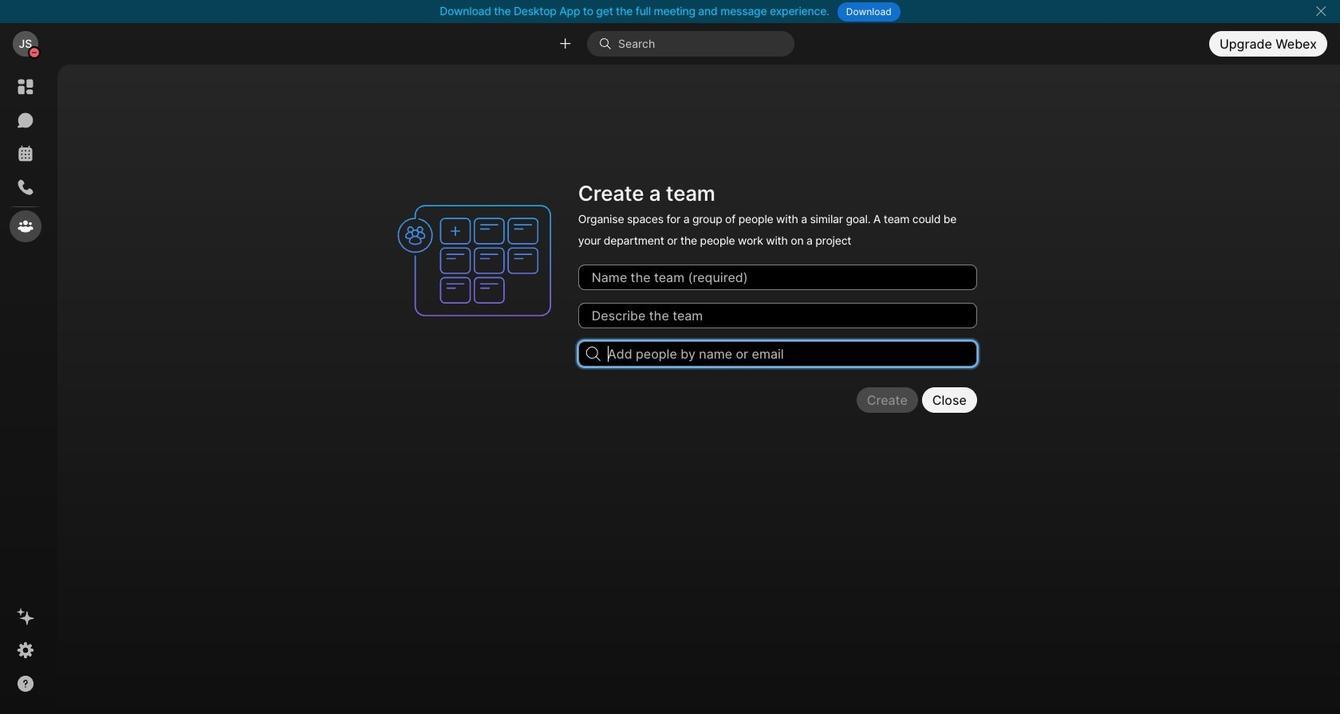 Task type: describe. For each thing, give the bounding box(es) containing it.
Name the team (required) text field
[[578, 265, 977, 290]]

cancel_16 image
[[1315, 5, 1327, 18]]

search_18 image
[[586, 347, 600, 361]]



Task type: locate. For each thing, give the bounding box(es) containing it.
webex tab list
[[10, 71, 41, 243]]

navigation
[[0, 65, 51, 715]]

Describe the team text field
[[578, 303, 977, 329]]

create a team image
[[390, 176, 569, 345]]



Task type: vqa. For each thing, say whether or not it's contained in the screenshot.
group
no



